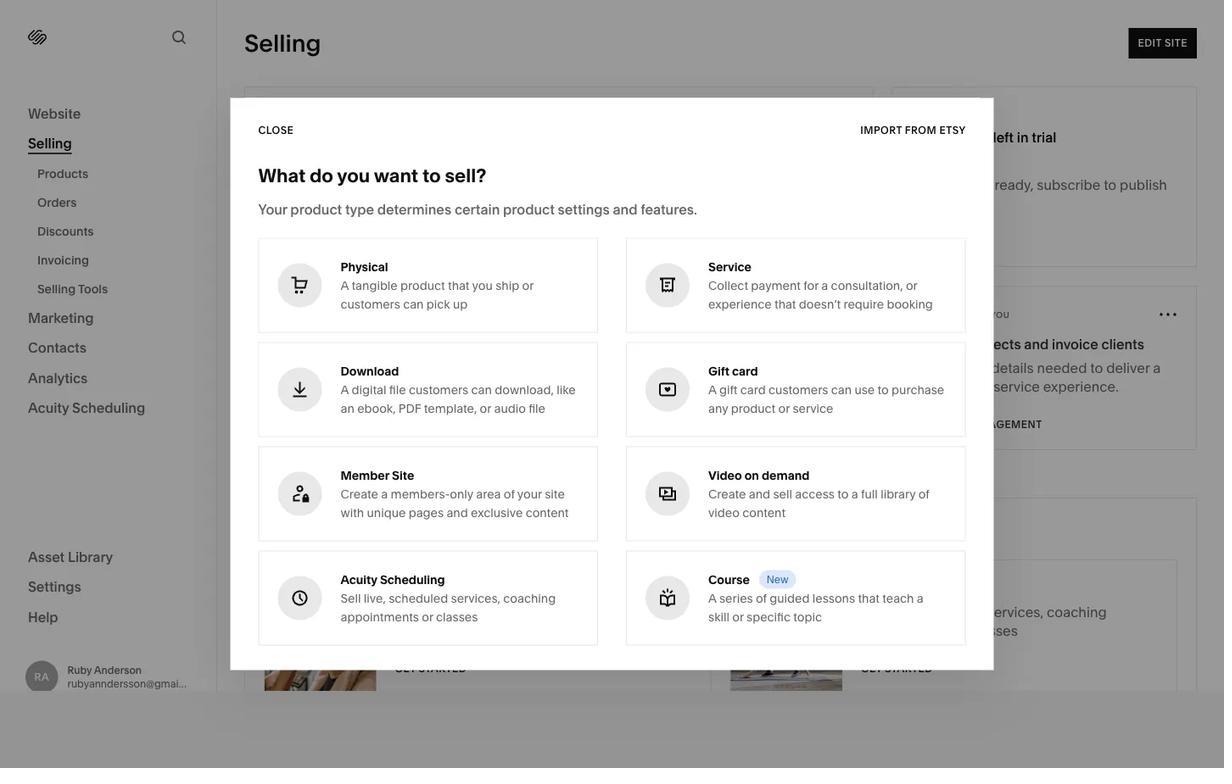 Task type: locate. For each thing, give the bounding box(es) containing it.
0 vertical spatial sell
[[773, 487, 792, 501]]

card right gift
[[740, 383, 766, 397]]

1 horizontal spatial your
[[374, 738, 399, 753]]

template,
[[424, 401, 477, 416]]

0 horizontal spatial acuity
[[28, 400, 69, 417]]

0 horizontal spatial sell
[[341, 591, 361, 606]]

publish
[[315, 409, 356, 423]]

guided up educate
[[452, 604, 498, 621]]

service for or
[[793, 401, 833, 416]]

you up the "projects"
[[991, 310, 1010, 320]]

for up the "projects"
[[970, 310, 988, 320]]

go
[[315, 426, 329, 438]]

get started button for online course create a guided series of lessons to teach a skill or educate on a topic
[[395, 654, 467, 685]]

0 vertical spatial you
[[337, 164, 370, 187]]

can up template,
[[471, 383, 492, 397]]

1 horizontal spatial topic
[[794, 610, 822, 624]]

0 horizontal spatial create
[[341, 487, 378, 501]]

add inside payments add a way to get paid.
[[315, 277, 335, 289]]

selling down website
[[28, 135, 72, 152]]

gift
[[719, 383, 738, 397]]

sell
[[341, 591, 361, 606], [861, 604, 884, 621]]

set up your store
[[268, 111, 420, 134]]

product
[[290, 201, 342, 218], [503, 201, 555, 218], [401, 278, 445, 293], [731, 401, 776, 416]]

skill down online
[[395, 623, 419, 639]]

started for live,
[[885, 663, 933, 675]]

0 horizontal spatial file
[[389, 383, 406, 397]]

1 vertical spatial site
[[545, 487, 565, 501]]

that inside physical a tangible product that you ship or customers can pick up
[[448, 278, 470, 293]]

of inside 'member site create a members-only area of your site with unique pages and exclusive content'
[[504, 487, 515, 501]]

service down details
[[994, 378, 1040, 395]]

guided inside a series of guided lessons that teach a skill or specific topic
[[770, 591, 810, 606]]

asset library link
[[28, 548, 188, 568]]

your
[[258, 201, 287, 218], [374, 738, 399, 753]]

1 horizontal spatial acuity scheduling sell live, scheduled services, coaching appointments or classes
[[861, 580, 1107, 639]]

1 vertical spatial your
[[374, 738, 399, 753]]

a
[[341, 278, 349, 293], [341, 383, 349, 397], [708, 383, 717, 397], [708, 591, 717, 606]]

can left use
[[831, 383, 852, 397]]

0 vertical spatial trial
[[1032, 129, 1057, 145]]

0 vertical spatial on
[[745, 468, 759, 483]]

library
[[881, 487, 916, 501]]

1 vertical spatial the
[[630, 738, 648, 753]]

a inside 'member site create a members-only area of your site with unique pages and exclusive content'
[[381, 487, 388, 501]]

experience
[[708, 297, 772, 311]]

1 add from the top
[[315, 202, 335, 214]]

0 vertical spatial site
[[1165, 37, 1188, 49]]

1 horizontal spatial get
[[861, 663, 882, 675]]

0 horizontal spatial products
[[37, 167, 88, 181]]

and down demand
[[749, 487, 770, 501]]

area
[[476, 487, 501, 501]]

create down online
[[395, 604, 438, 621]]

1 vertical spatial site.
[[744, 738, 767, 753]]

to inside manage projects and invoice clients manage the details needed to deliver a professional service experience.
[[1090, 360, 1103, 376]]

service collect payment for a consultation, or experience that doesn't require booking
[[708, 260, 933, 311]]

course inside the online course create a guided series of lessons to teach a skill or educate on a topic
[[440, 580, 487, 597]]

service inside gift card a gift card customers can use to purchase any product or service
[[793, 401, 833, 416]]

now
[[568, 738, 592, 753]]

can
[[403, 297, 424, 311], [471, 383, 492, 397], [831, 383, 852, 397]]

0 horizontal spatial 14
[[469, 738, 481, 753]]

0 horizontal spatial your
[[258, 201, 287, 218]]

1 horizontal spatial site.
[[943, 195, 969, 212]]

members-
[[391, 487, 450, 501]]

get down a series of guided lessons that teach a skill or specific topic
[[861, 663, 882, 675]]

0 vertical spatial products
[[37, 167, 88, 181]]

0 horizontal spatial appointments
[[341, 610, 419, 624]]

of inside the online course create a guided series of lessons to teach a skill or educate on a topic
[[543, 604, 555, 621]]

services,
[[451, 591, 501, 606], [987, 604, 1044, 621]]

a inside service collect payment for a consultation, or experience that doesn't require booking
[[822, 278, 828, 293]]

1 horizontal spatial guided
[[770, 591, 810, 606]]

topic right educate
[[525, 623, 558, 639]]

card up gift
[[732, 364, 758, 378]]

1 get started from the left
[[395, 663, 467, 675]]

0 vertical spatial service
[[994, 378, 1040, 395]]

in right left
[[1017, 129, 1029, 145]]

1 vertical spatial on
[[495, 623, 511, 639]]

product right "certain" at the left top of the page
[[503, 201, 555, 218]]

get down online
[[395, 663, 416, 675]]

0 horizontal spatial get started
[[395, 663, 467, 675]]

selling up set
[[244, 29, 321, 58]]

product down do
[[290, 201, 342, 218]]

to
[[422, 164, 441, 187], [1104, 176, 1117, 193], [383, 202, 393, 214], [367, 277, 376, 289], [1090, 360, 1103, 376], [878, 383, 889, 397], [838, 487, 849, 501], [365, 518, 384, 541], [611, 604, 623, 621], [594, 738, 606, 753]]

educate
[[439, 623, 491, 639]]

14
[[922, 119, 949, 152], [469, 738, 481, 753]]

can inside download a digital file customers can download, like an ebook, pdf template, or audio file
[[471, 383, 492, 397]]

upgrade
[[516, 738, 565, 753]]

service
[[994, 378, 1040, 395], [793, 401, 833, 416]]

1 horizontal spatial coaching
[[1047, 604, 1107, 621]]

1 vertical spatial in
[[456, 738, 466, 753]]

and right live
[[350, 426, 369, 438]]

website link
[[28, 104, 188, 124]]

classes
[[436, 610, 478, 624], [970, 623, 1018, 639]]

0 horizontal spatial topic
[[525, 623, 558, 639]]

0 horizontal spatial coaching
[[503, 591, 556, 606]]

analytics link
[[28, 369, 188, 389]]

your right out
[[717, 738, 741, 753]]

site right area
[[545, 487, 565, 501]]

1 horizontal spatial series
[[719, 591, 753, 606]]

customers left use
[[769, 383, 828, 397]]

up right pick
[[453, 297, 468, 311]]

for up the doesn't
[[804, 278, 819, 293]]

to inside the when you're ready, subscribe to publish your site.
[[1104, 176, 1117, 193]]

2 vertical spatial you
[[991, 310, 1010, 320]]

contacts link
[[28, 339, 188, 359]]

0 horizontal spatial get started button
[[395, 654, 467, 685]]

want
[[374, 164, 418, 187]]

on right video
[[745, 468, 759, 483]]

unique
[[367, 506, 406, 520]]

and up details
[[1024, 336, 1049, 353]]

create inside 'member site create a members-only area of your site with unique pages and exclusive content'
[[341, 487, 378, 501]]

and inside 'member site create a members-only area of your site with unique pages and exclusive content'
[[447, 506, 468, 520]]

create down video
[[708, 487, 746, 501]]

topic
[[794, 610, 822, 624], [525, 623, 558, 639]]

customers down tangible
[[341, 297, 400, 311]]

trial right left
[[1032, 129, 1057, 145]]

1 vertical spatial file
[[529, 401, 545, 416]]

0 horizontal spatial site
[[545, 487, 565, 501]]

1 horizontal spatial you
[[472, 278, 493, 293]]

product up pick
[[401, 278, 445, 293]]

get for create a guided series of lessons to teach a skill or educate on a topic
[[395, 663, 416, 675]]

1 horizontal spatial trial
[[1032, 129, 1057, 145]]

1 horizontal spatial that
[[775, 297, 796, 311]]

0 horizontal spatial lessons
[[559, 604, 607, 621]]

for inside service collect payment for a consultation, or experience that doesn't require booking
[[804, 278, 819, 293]]

1 vertical spatial get
[[608, 738, 627, 753]]

and
[[613, 201, 638, 218], [1024, 336, 1049, 353], [350, 426, 369, 438], [749, 487, 770, 501], [447, 506, 468, 520]]

1 vertical spatial service
[[793, 401, 833, 416]]

1 horizontal spatial get started button
[[861, 654, 933, 685]]

0 vertical spatial 14
[[922, 119, 949, 152]]

content right exclusive
[[526, 506, 569, 520]]

ruby anderson rubyanndersson@gmail.com
[[67, 664, 205, 690]]

online course create a guided series of lessons to teach a skill or educate on a topic
[[395, 580, 674, 639]]

your up exclusive
[[517, 487, 542, 501]]

live,
[[364, 591, 386, 606], [887, 604, 913, 621]]

service
[[708, 260, 752, 274]]

to inside video on demand create and sell access to a full library of video content
[[838, 487, 849, 501]]

invoice
[[1052, 336, 1098, 353]]

0 horizontal spatial scheduling
[[72, 400, 145, 417]]

and inside manage projects and invoice clients manage the details needed to deliver a professional service experience.
[[1024, 336, 1049, 353]]

ready,
[[995, 176, 1034, 193]]

subscription button
[[268, 316, 850, 381]]

paid.
[[397, 277, 421, 289]]

create down the 'member'
[[341, 487, 378, 501]]

2 content from the left
[[743, 506, 786, 520]]

coaching
[[503, 591, 556, 606], [1047, 604, 1107, 621]]

0 horizontal spatial skill
[[395, 623, 419, 639]]

selling up marketing at the top of page
[[37, 282, 76, 297]]

on right educate
[[495, 623, 511, 639]]

you're
[[952, 176, 991, 193]]

invoicing link
[[37, 246, 198, 275]]

0 horizontal spatial site.
[[744, 738, 767, 753]]

your inside "products add products to your inventory."
[[395, 202, 416, 214]]

add down do
[[315, 202, 335, 214]]

trial left the ends
[[402, 738, 423, 753]]

skill left the specific
[[708, 610, 730, 624]]

or
[[522, 278, 534, 293], [906, 278, 917, 293], [480, 401, 491, 416], [778, 401, 790, 416], [422, 610, 433, 624], [732, 610, 744, 624], [422, 623, 435, 639], [954, 623, 967, 639]]

teach inside the online course create a guided series of lessons to teach a skill or educate on a topic
[[627, 604, 663, 621]]

you for suggested
[[991, 310, 1010, 320]]

2 get started button from the left
[[861, 654, 933, 685]]

a inside video on demand create and sell access to a full library of video content
[[852, 487, 858, 501]]

course up educate
[[440, 580, 487, 597]]

up right set
[[302, 111, 326, 134]]

0 vertical spatial add
[[315, 202, 335, 214]]

1 horizontal spatial products
[[315, 185, 366, 199]]

0 vertical spatial in
[[1017, 129, 1029, 145]]

your for your product type determines certain product settings and features.
[[258, 201, 287, 218]]

and down only
[[447, 506, 468, 520]]

1 horizontal spatial customers
[[409, 383, 469, 397]]

course left new
[[708, 573, 750, 587]]

teach inside a series of guided lessons that teach a skill or specific topic
[[883, 591, 914, 606]]

products
[[37, 167, 88, 181], [315, 185, 366, 199]]

products up the products at the left
[[315, 185, 366, 199]]

edit site button
[[1129, 28, 1197, 59]]

1 horizontal spatial skill
[[708, 610, 730, 624]]

file up pdf
[[389, 383, 406, 397]]

2 started from the left
[[885, 663, 933, 675]]

service up demand
[[793, 401, 833, 416]]

0 horizontal spatial the
[[630, 738, 648, 753]]

to inside gift card a gift card customers can use to purchase any product or service
[[878, 383, 889, 397]]

0 horizontal spatial you
[[337, 164, 370, 187]]

topic inside a series of guided lessons that teach a skill or specific topic
[[794, 610, 822, 624]]

2 add from the top
[[315, 277, 335, 289]]

1 vertical spatial you
[[472, 278, 493, 293]]

0 horizontal spatial live,
[[364, 591, 386, 606]]

1 get started button from the left
[[395, 654, 467, 685]]

0 horizontal spatial series
[[501, 604, 540, 621]]

edit site
[[1138, 37, 1188, 49]]

1 horizontal spatial on
[[745, 468, 759, 483]]

create
[[341, 487, 378, 501], [708, 487, 746, 501], [395, 604, 438, 621]]

teach
[[883, 591, 914, 606], [627, 604, 663, 621]]

get started
[[395, 663, 467, 675], [861, 663, 933, 675]]

14 left days.
[[469, 738, 481, 753]]

2 get from the left
[[861, 663, 882, 675]]

manage down suggested
[[911, 336, 964, 353]]

1 started from the left
[[419, 663, 467, 675]]

1 get from the left
[[395, 663, 416, 675]]

1 vertical spatial up
[[453, 297, 468, 311]]

professional
[[911, 378, 990, 395]]

get left paid.
[[379, 277, 395, 289]]

1 vertical spatial for
[[970, 310, 988, 320]]

product down gift
[[731, 401, 776, 416]]

1 horizontal spatial sell
[[773, 487, 792, 501]]

get right now
[[608, 738, 627, 753]]

site. down the you're
[[943, 195, 969, 212]]

0 horizontal spatial teach
[[627, 604, 663, 621]]

tools
[[78, 282, 108, 297]]

when
[[911, 176, 949, 193]]

use
[[855, 383, 875, 397]]

video on demand create and sell access to a full library of video content
[[708, 468, 929, 520]]

1 horizontal spatial site
[[1165, 37, 1188, 49]]

your left store
[[329, 111, 369, 134]]

a inside download a digital file customers can download, like an ebook, pdf template, or audio file
[[341, 383, 349, 397]]

your down what
[[258, 201, 287, 218]]

create inside the online course create a guided series of lessons to teach a skill or educate on a topic
[[395, 604, 438, 621]]

your inside 'member site create a members-only area of your site with unique pages and exclusive content'
[[517, 487, 542, 501]]

scheduled
[[389, 591, 448, 606], [916, 604, 984, 621]]

can down paid.
[[403, 297, 424, 311]]

the
[[967, 360, 988, 376], [630, 738, 648, 753]]

1 content from the left
[[526, 506, 569, 520]]

0 vertical spatial get
[[379, 277, 395, 289]]

experience.
[[1043, 378, 1119, 395]]

you
[[337, 164, 370, 187], [472, 278, 493, 293], [991, 310, 1010, 320]]

that inside service collect payment for a consultation, or experience that doesn't require booking
[[775, 297, 796, 311]]

guided down new
[[770, 591, 810, 606]]

0 vertical spatial site.
[[943, 195, 969, 212]]

add down payments on the top left of the page
[[315, 277, 335, 289]]

products inside "products add products to your inventory."
[[315, 185, 366, 199]]

0 horizontal spatial up
[[302, 111, 326, 134]]

scheduling
[[72, 400, 145, 417], [380, 573, 445, 587], [905, 580, 978, 597]]

ends
[[426, 738, 454, 753]]

help link
[[28, 608, 58, 627]]

in right the ends
[[456, 738, 466, 753]]

content right video
[[743, 506, 786, 520]]

0 horizontal spatial on
[[495, 623, 511, 639]]

collect
[[708, 278, 748, 293]]

your inside the when you're ready, subscribe to publish your site.
[[911, 195, 940, 212]]

2 get started from the left
[[861, 663, 933, 675]]

subscribe
[[911, 235, 972, 248]]

products up 'orders'
[[37, 167, 88, 181]]

topic right the specific
[[794, 610, 822, 624]]

service inside manage projects and invoice clients manage the details needed to deliver a professional service experience.
[[994, 378, 1040, 395]]

content inside 'member site create a members-only area of your site with unique pages and exclusive content'
[[526, 506, 569, 520]]

2 horizontal spatial customers
[[769, 383, 828, 397]]

a inside a series of guided lessons that teach a skill or specific topic
[[917, 591, 924, 606]]

a inside manage projects and invoice clients manage the details needed to deliver a professional service experience.
[[1153, 360, 1161, 376]]

1 vertical spatial that
[[775, 297, 796, 311]]

acuity inside acuity scheduling link
[[28, 400, 69, 417]]

the left most
[[630, 738, 648, 753]]

certain
[[455, 201, 500, 218]]

1 horizontal spatial services,
[[987, 604, 1044, 621]]

with
[[341, 506, 364, 520]]

2 manage from the top
[[911, 360, 964, 376]]

your left the ends
[[374, 738, 399, 753]]

0 horizontal spatial course
[[440, 580, 487, 597]]

0 horizontal spatial customers
[[341, 297, 400, 311]]

manage up the 'professional'
[[911, 360, 964, 376]]

your down when at right top
[[911, 195, 940, 212]]

and inside publish go live and start selling.
[[350, 426, 369, 438]]

more
[[264, 518, 311, 541]]

appointments
[[341, 610, 419, 624], [861, 623, 951, 639]]

customers up template,
[[409, 383, 469, 397]]

up
[[302, 111, 326, 134], [453, 297, 468, 311]]

sell inside video on demand create and sell access to a full library of video content
[[773, 487, 792, 501]]

sell
[[773, 487, 792, 501], [388, 518, 419, 541]]

1 horizontal spatial service
[[994, 378, 1040, 395]]

sell down demand
[[773, 487, 792, 501]]

2 horizontal spatial that
[[858, 591, 880, 606]]

you right do
[[337, 164, 370, 187]]

2 horizontal spatial can
[[831, 383, 852, 397]]

site right edit
[[1165, 37, 1188, 49]]

purchase
[[892, 383, 944, 397]]

add inside "products add products to your inventory."
[[315, 202, 335, 214]]

14 left days
[[922, 119, 949, 152]]

that
[[448, 278, 470, 293], [775, 297, 796, 311], [858, 591, 880, 606]]

get
[[395, 663, 416, 675], [861, 663, 882, 675]]

you left ship at the top left of the page
[[472, 278, 493, 293]]

1 vertical spatial manage
[[911, 360, 964, 376]]

started for a
[[419, 663, 467, 675]]

start
[[371, 426, 393, 438]]

when you're ready, subscribe to publish your site.
[[911, 176, 1167, 212]]

selling tools
[[37, 282, 108, 297]]

topic inside the online course create a guided series of lessons to teach a skill or educate on a topic
[[525, 623, 558, 639]]

and inside video on demand create and sell access to a full library of video content
[[749, 487, 770, 501]]

2 horizontal spatial create
[[708, 487, 746, 501]]

your down want
[[395, 202, 416, 214]]

0 vertical spatial your
[[258, 201, 287, 218]]

projects
[[968, 336, 1021, 353]]

products add products to your inventory.
[[315, 185, 465, 214]]

site. right out
[[744, 738, 767, 753]]

add
[[315, 202, 335, 214], [315, 277, 335, 289]]

1 horizontal spatial up
[[453, 297, 468, 311]]

determines
[[377, 201, 451, 218]]

manage
[[911, 336, 964, 353], [911, 360, 964, 376]]

0 vertical spatial card
[[732, 364, 758, 378]]

1 horizontal spatial started
[[885, 663, 933, 675]]

the down the "projects"
[[967, 360, 988, 376]]

days left in trial
[[959, 129, 1057, 145]]

file down download,
[[529, 401, 545, 416]]

full
[[861, 487, 878, 501]]

sell down members-
[[388, 518, 419, 541]]

a inside a series of guided lessons that teach a skill or specific topic
[[708, 591, 717, 606]]

1 horizontal spatial appointments
[[861, 623, 951, 639]]

1 vertical spatial trial
[[402, 738, 423, 753]]

1 horizontal spatial the
[[967, 360, 988, 376]]



Task type: describe. For each thing, give the bounding box(es) containing it.
set
[[268, 111, 298, 134]]

consultation,
[[831, 278, 903, 293]]

asset library
[[28, 549, 113, 565]]

products
[[337, 202, 381, 214]]

guided inside the online course create a guided series of lessons to teach a skill or educate on a topic
[[452, 604, 498, 621]]

product inside physical a tangible product that you ship or customers can pick up
[[401, 278, 445, 293]]

get started for acuity scheduling sell live, scheduled services, coaching appointments or classes
[[861, 663, 933, 675]]

like
[[557, 383, 576, 397]]

0 horizontal spatial trial
[[402, 738, 423, 753]]

orders
[[37, 196, 77, 210]]

lessons inside the online course create a guided series of lessons to teach a skill or educate on a topic
[[559, 604, 607, 621]]

site inside button
[[1165, 37, 1188, 49]]

customers inside physical a tangible product that you ship or customers can pick up
[[341, 297, 400, 311]]

0 horizontal spatial services,
[[451, 591, 501, 606]]

download
[[341, 364, 399, 378]]

and right settings
[[613, 201, 638, 218]]

site inside 'member site create a members-only area of your site with unique pages and exclusive content'
[[545, 487, 565, 501]]

products link
[[37, 159, 198, 188]]

anderson
[[94, 664, 142, 677]]

way
[[345, 277, 364, 289]]

product inside gift card a gift card customers can use to purchase any product or service
[[731, 401, 776, 416]]

your trial ends in 14 days. upgrade now to get the most out of your site.
[[374, 738, 767, 753]]

you inside physical a tangible product that you ship or customers can pick up
[[472, 278, 493, 293]]

to inside "products add products to your inventory."
[[383, 202, 393, 214]]

do
[[310, 164, 333, 187]]

your product type determines certain product settings and features.
[[258, 201, 697, 218]]

physical a tangible product that you ship or customers can pick up
[[341, 260, 534, 311]]

manage projects and invoice clients manage the details needed to deliver a professional service experience.
[[911, 336, 1161, 395]]

settings link
[[28, 578, 188, 598]]

an
[[341, 401, 354, 416]]

or inside download a digital file customers can download, like an ebook, pdf template, or audio file
[[480, 401, 491, 416]]

create for member site create a members-only area of your site with unique pages and exclusive content
[[341, 487, 378, 501]]

marketing
[[28, 310, 94, 326]]

a inside physical a tangible product that you ship or customers can pick up
[[341, 278, 349, 293]]

store
[[373, 111, 420, 134]]

series inside a series of guided lessons that teach a skill or specific topic
[[719, 591, 753, 606]]

website
[[28, 105, 81, 122]]

access
[[795, 487, 835, 501]]

0 vertical spatial file
[[389, 383, 406, 397]]

selling link
[[28, 134, 188, 154]]

subscribe
[[1037, 176, 1101, 193]]

suggested for you
[[911, 310, 1010, 320]]

0 vertical spatial selling
[[244, 29, 321, 58]]

or inside service collect payment for a consultation, or experience that doesn't require booking
[[906, 278, 917, 293]]

add for payments
[[315, 277, 335, 289]]

video
[[708, 506, 740, 520]]

content inside video on demand create and sell access to a full library of video content
[[743, 506, 786, 520]]

get started button for acuity scheduling sell live, scheduled services, coaching appointments or classes
[[861, 654, 933, 685]]

orders link
[[37, 188, 198, 217]]

marketing link
[[28, 309, 188, 329]]

of inside a series of guided lessons that teach a skill or specific topic
[[756, 591, 767, 606]]

skill inside a series of guided lessons that teach a skill or specific topic
[[708, 610, 730, 624]]

most
[[651, 738, 679, 753]]

2 vertical spatial selling
[[37, 282, 76, 297]]

can inside physical a tangible product that you ship or customers can pick up
[[403, 297, 424, 311]]

sell?
[[445, 164, 486, 187]]

publish
[[1120, 176, 1167, 193]]

what do you want to sell?
[[258, 164, 486, 187]]

get for sell live, scheduled services, coaching appointments or classes
[[861, 663, 882, 675]]

to inside the online course create a guided series of lessons to teach a skill or educate on a topic
[[611, 604, 623, 621]]

etsy
[[940, 124, 966, 137]]

project management
[[911, 419, 1042, 431]]

contacts
[[28, 340, 86, 356]]

to inside payments add a way to get paid.
[[367, 277, 376, 289]]

settings
[[558, 201, 610, 218]]

pick
[[427, 297, 450, 311]]

site. inside the when you're ready, subscribe to publish your site.
[[943, 195, 969, 212]]

inventory.
[[419, 202, 465, 214]]

1 horizontal spatial classes
[[970, 623, 1018, 639]]

a inside gift card a gift card customers can use to purchase any product or service
[[708, 383, 717, 397]]

1 horizontal spatial acuity
[[341, 573, 377, 587]]

discounts
[[37, 224, 94, 239]]

lessons inside a series of guided lessons that teach a skill or specific topic
[[813, 591, 855, 606]]

payments
[[315, 260, 371, 274]]

only
[[450, 487, 473, 501]]

import
[[860, 124, 902, 137]]

import from etsy button
[[860, 115, 966, 146]]

get started for online course create a guided series of lessons to teach a skill or educate on a topic
[[395, 663, 467, 675]]

clients
[[1102, 336, 1144, 353]]

1 horizontal spatial scheduled
[[916, 604, 984, 621]]

or inside physical a tangible product that you ship or customers can pick up
[[522, 278, 534, 293]]

1 vertical spatial selling
[[28, 135, 72, 152]]

create inside video on demand create and sell access to a full library of video content
[[708, 487, 746, 501]]

or inside the online course create a guided series of lessons to teach a skill or educate on a topic
[[422, 623, 435, 639]]

1 horizontal spatial for
[[970, 310, 988, 320]]

0 horizontal spatial scheduled
[[389, 591, 448, 606]]

on inside video on demand create and sell access to a full library of video content
[[745, 468, 759, 483]]

the inside manage projects and invoice clients manage the details needed to deliver a professional service experience.
[[967, 360, 988, 376]]

create for online course create a guided series of lessons to teach a skill or educate on a topic
[[395, 604, 438, 621]]

download a digital file customers can download, like an ebook, pdf template, or audio file
[[341, 364, 576, 416]]

that inside a series of guided lessons that teach a skill or specific topic
[[858, 591, 880, 606]]

0 horizontal spatial classes
[[436, 610, 478, 624]]

site
[[392, 468, 414, 483]]

subscription
[[315, 334, 387, 349]]

customers inside download a digital file customers can download, like an ebook, pdf template, or audio file
[[409, 383, 469, 397]]

publish go live and start selling.
[[315, 409, 429, 438]]

skill inside the online course create a guided series of lessons to teach a skill or educate on a topic
[[395, 623, 419, 639]]

can inside gift card a gift card customers can use to purchase any product or service
[[831, 383, 852, 397]]

of inside video on demand create and sell access to a full library of video content
[[919, 487, 929, 501]]

get inside payments add a way to get paid.
[[379, 277, 395, 289]]

1 horizontal spatial scheduling
[[380, 573, 445, 587]]

1 horizontal spatial course
[[708, 573, 750, 587]]

project
[[911, 419, 960, 431]]

1 vertical spatial sell
[[388, 518, 419, 541]]

left
[[993, 129, 1014, 145]]

doesn't
[[799, 297, 841, 311]]

or inside gift card a gift card customers can use to purchase any product or service
[[778, 401, 790, 416]]

ship
[[496, 278, 519, 293]]

discounts link
[[37, 217, 198, 246]]

ruby
[[67, 664, 92, 677]]

audio
[[494, 401, 526, 416]]

days.
[[483, 738, 513, 753]]

1 vertical spatial card
[[740, 383, 766, 397]]

products for products
[[37, 167, 88, 181]]

booking
[[887, 297, 933, 311]]

customers inside gift card a gift card customers can use to purchase any product or service
[[769, 383, 828, 397]]

products for products add products to your inventory.
[[315, 185, 366, 199]]

new
[[767, 574, 789, 586]]

digital
[[352, 383, 386, 397]]

up inside physical a tangible product that you ship or customers can pick up
[[453, 297, 468, 311]]

close
[[258, 124, 294, 137]]

asset
[[28, 549, 65, 565]]

require
[[844, 297, 884, 311]]

needed
[[1037, 360, 1087, 376]]

add for products
[[315, 202, 335, 214]]

management
[[963, 419, 1042, 431]]

suggested
[[911, 310, 967, 320]]

0 horizontal spatial acuity scheduling sell live, scheduled services, coaching appointments or classes
[[341, 573, 556, 624]]

1 vertical spatial 14
[[469, 738, 481, 753]]

help
[[28, 609, 58, 626]]

1 horizontal spatial in
[[1017, 129, 1029, 145]]

gift
[[708, 364, 730, 378]]

1 horizontal spatial live,
[[887, 604, 913, 621]]

series inside the online course create a guided series of lessons to teach a skill or educate on a topic
[[501, 604, 540, 621]]

specific
[[747, 610, 791, 624]]

pages
[[409, 506, 444, 520]]

invoicing
[[37, 253, 89, 268]]

gift card a gift card customers can use to purchase any product or service
[[708, 364, 944, 416]]

subscribe button
[[911, 227, 972, 257]]

1 horizontal spatial sell
[[861, 604, 884, 621]]

ra
[[34, 671, 49, 684]]

ebook,
[[357, 401, 396, 416]]

or inside a series of guided lessons that teach a skill or specific topic
[[732, 610, 744, 624]]

acuity scheduling
[[28, 400, 145, 417]]

1 horizontal spatial file
[[529, 401, 545, 416]]

download,
[[495, 383, 554, 397]]

on inside the online course create a guided series of lessons to teach a skill or educate on a topic
[[495, 623, 511, 639]]

payment
[[751, 278, 801, 293]]

project management button
[[911, 410, 1042, 440]]

out
[[682, 738, 700, 753]]

a series of guided lessons that teach a skill or specific topic
[[708, 591, 924, 624]]

a inside payments add a way to get paid.
[[337, 277, 343, 289]]

you for what
[[337, 164, 370, 187]]

1 manage from the top
[[911, 336, 964, 353]]

service for professional
[[994, 378, 1040, 395]]

ways
[[315, 518, 361, 541]]

0 horizontal spatial in
[[456, 738, 466, 753]]

2 horizontal spatial acuity
[[861, 580, 902, 597]]

2 horizontal spatial scheduling
[[905, 580, 978, 597]]

your for your trial ends in 14 days. upgrade now to get the most out of your site.
[[374, 738, 399, 753]]



Task type: vqa. For each thing, say whether or not it's contained in the screenshot.


